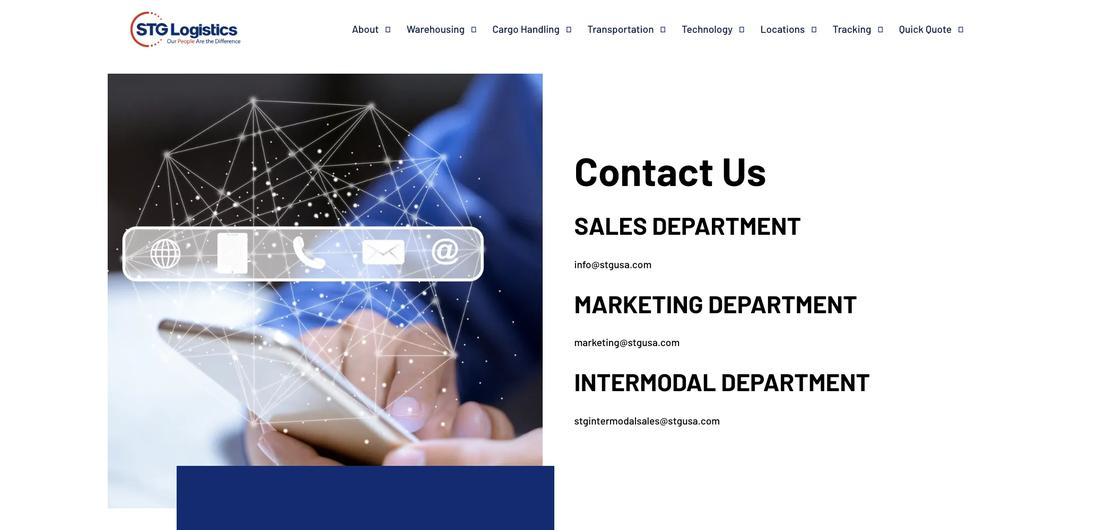 Task type: locate. For each thing, give the bounding box(es) containing it.
about
[[352, 23, 379, 35]]

info@stgusa.com link
[[575, 258, 652, 271]]

department
[[653, 211, 802, 240], [709, 289, 858, 318], [722, 367, 871, 397]]

handling
[[521, 23, 560, 35]]

marketing@stgusa.com link
[[575, 337, 680, 349]]

quick quote
[[900, 23, 952, 35]]

stgintermodalsales@stgusa.com
[[575, 415, 720, 427]]

locations link
[[761, 23, 833, 36]]

warehousing link
[[407, 23, 493, 36]]

technology
[[682, 23, 733, 35]]

0 vertical spatial department
[[653, 211, 802, 240]]

cargo
[[493, 23, 519, 35]]

2 vertical spatial department
[[722, 367, 871, 397]]

contact
[[575, 147, 714, 194]]

sales
[[575, 211, 648, 240]]

tracking link
[[833, 23, 900, 36]]

contact us
[[575, 147, 767, 194]]

marketing department
[[575, 289, 858, 318]]

tracking
[[833, 23, 872, 35]]

stgintermodalsales@stgusa.com link
[[575, 415, 720, 427]]

us
[[722, 147, 767, 194]]

info@stgusa.com
[[575, 258, 652, 271]]

1 vertical spatial department
[[709, 289, 858, 318]]



Task type: describe. For each thing, give the bounding box(es) containing it.
intermodal department
[[575, 367, 871, 397]]

quick
[[900, 23, 924, 35]]

transportation link
[[588, 23, 682, 36]]

department for sales department
[[653, 211, 802, 240]]

intermodal
[[575, 367, 717, 397]]

marketing@stgusa.com
[[575, 337, 680, 349]]

department for intermodal department
[[722, 367, 871, 397]]

quick quote link
[[900, 23, 980, 36]]

quote
[[926, 23, 952, 35]]

cargo handling
[[493, 23, 560, 35]]

marketing
[[575, 289, 704, 318]]

sales department
[[575, 211, 802, 240]]

stg usa image
[[127, 0, 244, 62]]

icons of marketing tools image
[[107, 74, 543, 509]]

warehousing
[[407, 23, 465, 35]]

cargo handling link
[[493, 23, 588, 36]]

transportation
[[588, 23, 654, 35]]

locations
[[761, 23, 805, 35]]

about link
[[352, 23, 407, 36]]

technology link
[[682, 23, 761, 36]]

department for marketing department
[[709, 289, 858, 318]]



